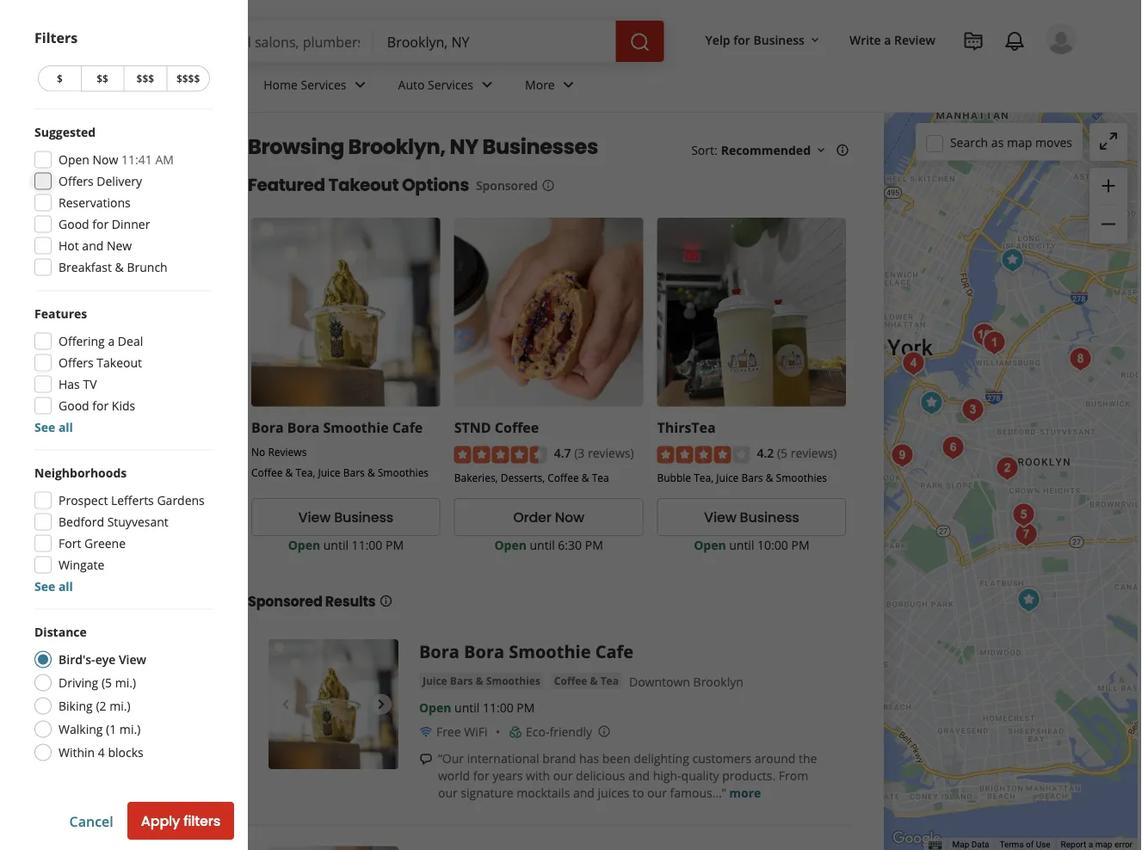 Task type: describe. For each thing, give the bounding box(es) containing it.
bedford for fourth the see all button
[[59, 627, 104, 643]]

bora bora smoothie cafe image inside map region
[[915, 386, 949, 420]]

brooklyn
[[693, 674, 744, 690]]

featured takeout options
[[248, 173, 469, 197]]

2 $ from the top
[[57, 184, 63, 198]]

1 breakfast & brunch from the top
[[59, 259, 168, 275]]

1 offers from the top
[[59, 173, 94, 189]]

data
[[972, 840, 989, 850]]

2 good from the top
[[59, 329, 89, 345]]

greene for fourth the see all button
[[84, 648, 126, 665]]

smoothie for bora bora smoothie cafe no reviews coffee & tea, juice bars & smoothies
[[323, 418, 389, 437]]

2 $$ button from the top
[[81, 178, 124, 204]]

view for thirstea
[[704, 508, 737, 527]]

fort greene for 1st "$$" button from the top
[[59, 535, 126, 552]]

more
[[729, 785, 761, 802]]

view business for bora bora smoothie cafe
[[298, 508, 393, 527]]

driving (5 mi.)
[[59, 675, 136, 691]]

view business link for bora bora smoothie cafe
[[251, 499, 440, 536]]

"our international brand has been delighting customers around the world for years with our delicious and high-quality products. from our signature mocktails and juices to our famous…"
[[438, 751, 817, 802]]

16 chevron down v2 image
[[808, 33, 822, 47]]

map data button
[[952, 839, 989, 850]]

aska image
[[967, 318, 1002, 352]]

downtown
[[629, 674, 690, 690]]

restaurants link
[[131, 62, 250, 112]]

0 vertical spatial takeout
[[328, 173, 399, 197]]

moves
[[1036, 134, 1073, 150]]

stnd coffee link
[[454, 418, 539, 437]]

the river café image
[[897, 346, 931, 381]]

2 prospect lefferts gardens from the top
[[59, 605, 205, 621]]

1 vertical spatial takeout
[[97, 355, 142, 371]]

view business for thirstea
[[704, 508, 799, 527]]

all for 2nd the see all button from the bottom of the page
[[58, 578, 73, 595]]

business for bora bora smoothie cafe
[[334, 508, 393, 527]]

$$$ button for 1st "$$" button from the top
[[124, 65, 166, 92]]

2 see all button from the top
[[34, 532, 73, 548]]

coffee up 4.7 star rating image
[[495, 418, 539, 437]]

0 vertical spatial bora bora smoothie cafe link
[[251, 418, 423, 437]]

1 horizontal spatial open until 11:00 pm
[[419, 700, 535, 716]]

peter luger image
[[977, 326, 1012, 360]]

distance for 2nd the see all button from the bottom of the page
[[34, 624, 87, 640]]

1 offers delivery from the top
[[59, 173, 142, 189]]

aunts et uncles image
[[1009, 518, 1044, 552]]

2 deal from the top
[[118, 446, 143, 462]]

$$$ for second "$$" button
[[137, 184, 154, 198]]

1 good from the top
[[59, 216, 89, 232]]

stnd coffee
[[454, 418, 539, 437]]

has tv for 2nd the see all button from the top
[[59, 489, 97, 505]]

to
[[633, 785, 644, 802]]

home services link
[[250, 62, 384, 112]]

features for fourth the see all button from the bottom of the page
[[34, 306, 87, 322]]

"our
[[438, 751, 464, 767]]

apply filters button
[[127, 802, 234, 840]]

2 horizontal spatial our
[[647, 785, 667, 802]]

business for thirstea
[[740, 508, 799, 527]]

eco-
[[526, 724, 550, 740]]

apply filters
[[141, 812, 220, 831]]

4.2 (5 reviews)
[[757, 445, 837, 462]]

mi.) for biking (2 mi.)
[[109, 698, 131, 714]]

(3
[[574, 445, 585, 462]]

as
[[991, 134, 1004, 150]]

bars inside 'button'
[[450, 674, 473, 688]]

google image
[[888, 828, 945, 850]]

ny
[[450, 133, 478, 161]]

bars inside the bora bora smoothie cafe no reviews coffee & tea, juice bars & smoothies
[[343, 466, 365, 480]]

options
[[402, 173, 469, 197]]

greene for 2nd the see all button from the bottom of the page
[[84, 535, 126, 552]]

search
[[950, 134, 988, 150]]

blocks
[[108, 745, 144, 761]]

new for 1st "$$" button from the top
[[107, 238, 132, 254]]

1 biking from the top
[[59, 698, 93, 714]]

coffee & tea button
[[551, 673, 622, 690]]

1 $ from the top
[[57, 71, 63, 86]]

international
[[467, 751, 539, 767]]

all for 2nd the see all button from the top
[[58, 532, 73, 548]]

10:00
[[758, 537, 788, 553]]

2 neighborhoods from the top
[[34, 578, 127, 594]]

1 $$ button from the top
[[81, 65, 124, 92]]

dinner for 1st "$$" button from the top
[[112, 216, 150, 232]]

see all for 2nd the see all button from the bottom of the page
[[34, 578, 73, 595]]

pm for bora bora smoothie cafe
[[386, 537, 404, 553]]

the
[[799, 751, 817, 767]]

0 horizontal spatial our
[[438, 785, 458, 802]]

1 vertical spatial bora bora smoothie cafe link
[[419, 640, 634, 663]]

all for fourth the see all button from the bottom of the page
[[58, 419, 73, 436]]

sponsored for sponsored results
[[248, 592, 322, 611]]

home
[[264, 76, 298, 93]]

suggested for $ button for second "$$" button
[[34, 237, 96, 253]]

(5 for driving (5 mi.) biking (2 mi.)
[[101, 788, 112, 804]]

businesses
[[482, 133, 598, 161]]

buttermilk channel image
[[885, 439, 920, 473]]

map data
[[952, 840, 989, 850]]

bakeries,
[[454, 471, 498, 485]]

within 4 blocks
[[59, 745, 144, 761]]

juice bars & smoothies button
[[419, 673, 544, 690]]

around
[[755, 751, 796, 767]]

$ button for second "$$" button
[[38, 178, 81, 204]]

1 offering from the top
[[59, 333, 105, 349]]

see all for 2nd the see all button from the top
[[34, 532, 73, 548]]

browsing
[[248, 133, 344, 161]]

expand map image
[[1098, 131, 1119, 151]]

now for 1st "$$" button from the top
[[93, 151, 118, 168]]

free wifi
[[436, 724, 488, 740]]

2 open now 11:41 am from the top
[[59, 264, 174, 281]]

4 see all button from the top
[[34, 691, 73, 708]]

map for error
[[1095, 840, 1113, 850]]

bora bora smoothie cafe no reviews coffee & tea, juice bars & smoothies
[[251, 418, 429, 480]]

0 vertical spatial 11:00
[[352, 537, 383, 553]]

4
[[98, 745, 105, 761]]

wingate for 1st "$$" button from the top
[[59, 557, 104, 573]]

more link
[[729, 785, 761, 802]]

2 hot and new from the top
[[59, 350, 132, 367]]

starbucks image
[[1012, 583, 1046, 618]]

error
[[1115, 840, 1133, 850]]

0 vertical spatial tea
[[592, 471, 609, 485]]

& inside 'button'
[[476, 674, 483, 688]]

features for 2nd the see all button from the top
[[34, 418, 87, 435]]

(2 inside driving (5 mi.) biking (2 mi.)
[[96, 811, 106, 827]]

bird's-eye view
[[59, 652, 146, 668]]

reservations for 1st "$$" button from the top
[[59, 195, 131, 211]]

until for stnd coffee
[[530, 537, 555, 553]]

barboncino pizza & bar image
[[990, 451, 1025, 486]]

delighting
[[634, 751, 689, 767]]

thirstea
[[657, 418, 716, 437]]

desserts,
[[501, 471, 545, 485]]

juice inside the bora bora smoothie cafe no reviews coffee & tea, juice bars & smoothies
[[318, 466, 341, 480]]

2 good for dinner from the top
[[59, 329, 150, 345]]

2 vertical spatial 16 info v2 image
[[379, 594, 393, 608]]

within
[[59, 745, 95, 761]]

$$$ for 1st "$$" button from the top
[[137, 71, 154, 86]]

with
[[526, 768, 550, 784]]

2 kids from the top
[[112, 510, 135, 527]]

tea, inside the bora bora smoothie cafe no reviews coffee & tea, juice bars & smoothies
[[296, 466, 315, 480]]

evelina image
[[956, 393, 990, 427]]

filters for second "$$" button
[[34, 141, 78, 160]]

16 info v2 image for browsing brooklyn, ny businesses
[[836, 143, 850, 157]]

1 prospect lefferts gardens from the top
[[59, 492, 205, 509]]

use
[[1036, 840, 1051, 850]]

view for bora bora smoothie cafe
[[298, 508, 331, 527]]

report a map error
[[1061, 840, 1133, 850]]

2 breakfast & brunch from the top
[[59, 372, 168, 388]]

filters
[[183, 812, 220, 831]]

delivery for second "$$" button's $$$ button
[[97, 286, 142, 302]]

2 hot from the top
[[59, 350, 79, 367]]

cafe for bora bora smoothie cafe
[[595, 640, 634, 663]]

been
[[602, 751, 631, 767]]

pm for thirstea
[[791, 537, 810, 553]]

reviews
[[268, 445, 307, 459]]

write
[[850, 31, 881, 48]]

business categories element
[[131, 62, 1077, 112]]

reviews) for view business
[[791, 445, 837, 462]]

search image
[[630, 32, 650, 53]]

1 vertical spatial bora bora smoothie cafe image
[[269, 640, 398, 770]]

no
[[251, 445, 265, 459]]

cancel
[[69, 812, 113, 830]]

3 see all button from the top
[[34, 578, 73, 595]]

order
[[513, 508, 552, 527]]

write a review link
[[843, 24, 943, 55]]

products.
[[722, 768, 776, 784]]

years
[[493, 768, 523, 784]]

3 offers from the top
[[59, 355, 94, 371]]

good for kids for fourth the see all button from the bottom of the page
[[59, 398, 135, 414]]

signature
[[461, 785, 514, 802]]

(5 for 4.2 (5 reviews)
[[777, 445, 788, 462]]

now for second "$$" button
[[93, 264, 118, 281]]

previous image
[[275, 694, 296, 715]]

0 horizontal spatial open until 11:00 pm
[[288, 537, 404, 553]]

bedford stuyvesant for 2nd the see all button from the bottom of the page
[[59, 514, 169, 530]]

mi.) left apply
[[109, 811, 131, 827]]

yelp
[[705, 31, 730, 48]]

restaurants
[[145, 76, 212, 93]]

2 vertical spatial now
[[555, 508, 585, 527]]

1 (2 from the top
[[96, 698, 106, 714]]

yelp for business
[[705, 31, 805, 48]]

for inside ""our international brand has been delighting customers around the world for years with our delicious and high-quality products. from our signature mocktails and juices to our famous…""
[[473, 768, 490, 784]]

open until 6:30 pm
[[494, 537, 603, 553]]

distance for fourth the see all button
[[34, 737, 87, 753]]

breakfast for fourth the see all button from the bottom of the page
[[59, 259, 112, 275]]

from
[[779, 768, 809, 784]]

high-
[[653, 768, 681, 784]]

sort:
[[691, 142, 718, 158]]

cancel button
[[69, 812, 113, 830]]

2 offering from the top
[[59, 446, 105, 462]]

fort greene for second "$$" button
[[59, 648, 126, 665]]

2 see from the top
[[34, 532, 55, 548]]

terms of use
[[1000, 840, 1051, 850]]

2 vertical spatial takeout
[[97, 467, 142, 484]]

0 horizontal spatial view
[[119, 652, 146, 668]]

fort for fourth the see all button
[[59, 648, 81, 665]]

projects image
[[963, 31, 984, 52]]

wingate for second "$$" button
[[59, 670, 104, 686]]

1 good for dinner from the top
[[59, 216, 150, 232]]

1 horizontal spatial tea,
[[694, 471, 714, 485]]

$$$$
[[176, 71, 200, 86]]

brand
[[542, 751, 576, 767]]

keyboard shortcuts image
[[928, 841, 942, 850]]

2 offers takeout from the top
[[59, 467, 142, 484]]

coffee down 4.7
[[548, 471, 579, 485]]

brooklyn,
[[348, 133, 446, 161]]

lefferts for 2nd the see all button from the top
[[111, 605, 154, 621]]

4.2 star rating image
[[657, 446, 750, 464]]

(1
[[106, 721, 116, 738]]

services for auto services
[[428, 76, 473, 93]]

1 neighborhoods from the top
[[34, 465, 127, 481]]

apply
[[141, 812, 180, 831]]

16 free wifi v2 image
[[419, 726, 433, 739]]

4 offers from the top
[[59, 467, 94, 484]]

driving for driving (5 mi.)
[[59, 675, 98, 691]]

4.7 (3 reviews)
[[554, 445, 634, 462]]

order now
[[513, 508, 585, 527]]



Task type: locate. For each thing, give the bounding box(es) containing it.
1 horizontal spatial sponsored
[[476, 177, 538, 193]]

0 horizontal spatial sponsored
[[248, 592, 322, 611]]

zanmi image
[[1007, 498, 1041, 532]]

0 vertical spatial filters
[[34, 28, 78, 47]]

1 $$$ from the top
[[137, 71, 154, 86]]

option group for 2nd the see all button from the bottom of the page
[[34, 624, 213, 764]]

1 vertical spatial delivery
[[97, 286, 142, 302]]

driving up cancel button
[[59, 788, 98, 804]]

1 horizontal spatial 16 info v2 image
[[541, 178, 555, 192]]

map
[[952, 840, 969, 850]]

reservations for second "$$" button
[[59, 307, 131, 324]]

bora bora smoothie cafe link up juice bars & smoothies
[[419, 640, 634, 663]]

1 vertical spatial $$$
[[137, 184, 154, 198]]

driving inside driving (5 mi.) biking (2 mi.)
[[59, 788, 98, 804]]

2 fort greene from the top
[[59, 648, 126, 665]]

smoothies down 4.2 (5 reviews)
[[776, 471, 827, 485]]

biking (2 mi.)
[[59, 698, 131, 714]]

0 vertical spatial delivery
[[97, 173, 142, 189]]

16 eco friendly v2 image
[[509, 726, 523, 739]]

cafe left stnd
[[392, 418, 423, 437]]

24 chevron down v2 image inside more link
[[558, 74, 579, 95]]

1 vertical spatial map
[[1095, 840, 1113, 850]]

16 info v2 image
[[836, 143, 850, 157], [541, 178, 555, 192], [379, 594, 393, 608]]

6:30
[[558, 537, 582, 553]]

$$
[[97, 71, 108, 86], [97, 184, 108, 198]]

biking inside driving (5 mi.) biking (2 mi.)
[[59, 811, 93, 827]]

juice bars & smoothies link
[[419, 673, 544, 690]]

24 chevron down v2 image for home services
[[350, 74, 371, 95]]

dinner for second "$$" button
[[112, 329, 150, 345]]

0 vertical spatial prospect lefferts gardens
[[59, 492, 205, 509]]

1 hot and new from the top
[[59, 238, 132, 254]]

notifications image
[[1005, 31, 1025, 52]]

customers
[[692, 751, 752, 767]]

1 vertical spatial stuyvesant
[[107, 627, 169, 643]]

0 vertical spatial dinner
[[112, 216, 150, 232]]

tv for 2nd the see all button from the top
[[83, 489, 97, 505]]

zoom in image
[[1098, 176, 1119, 196]]

1 lefferts from the top
[[111, 492, 154, 509]]

tea, down 4.2 star rating image on the bottom of page
[[694, 471, 714, 485]]

2 vertical spatial (5
[[101, 788, 112, 804]]

map for moves
[[1007, 134, 1032, 150]]

1 horizontal spatial 24 chevron down v2 image
[[477, 74, 498, 95]]

smoothies left bakeries,
[[378, 466, 429, 480]]

cafe for bora bora smoothie cafe no reviews coffee & tea, juice bars & smoothies
[[392, 418, 423, 437]]

0 horizontal spatial services
[[301, 76, 346, 93]]

0 vertical spatial prospect
[[59, 492, 108, 509]]

(5 up cancel button
[[101, 788, 112, 804]]

lefferts for fourth the see all button from the bottom of the page
[[111, 492, 154, 509]]

stuyvesant for fourth the see all button
[[107, 627, 169, 643]]

0 vertical spatial offers takeout
[[59, 355, 142, 371]]

see all for fourth the see all button from the bottom of the page
[[34, 419, 73, 436]]

delivery for $$$ button related to 1st "$$" button from the top
[[97, 173, 142, 189]]

None search field
[[131, 21, 668, 62]]

am
[[155, 151, 174, 168], [155, 264, 174, 281]]

(5 inside driving (5 mi.) biking (2 mi.)
[[101, 788, 112, 804]]

1 vertical spatial hot and new
[[59, 350, 132, 367]]

tea, down "reviews"
[[296, 466, 315, 480]]

1 delivery from the top
[[97, 173, 142, 189]]

good
[[59, 216, 89, 232], [59, 329, 89, 345], [59, 398, 89, 414], [59, 510, 89, 527]]

0 vertical spatial hot
[[59, 238, 79, 254]]

services for home services
[[301, 76, 346, 93]]

1 vertical spatial fort greene
[[59, 648, 126, 665]]

2 biking from the top
[[59, 811, 93, 827]]

11:00
[[352, 537, 383, 553], [483, 700, 514, 716]]

1 vertical spatial breakfast & brunch
[[59, 372, 168, 388]]

1 offers takeout from the top
[[59, 355, 142, 371]]

0 horizontal spatial smoothies
[[378, 466, 429, 480]]

bedford stuyvesant for fourth the see all button
[[59, 627, 169, 643]]

stnd
[[454, 418, 491, 437]]

option group for fourth the see all button
[[29, 736, 213, 850]]

1 vertical spatial now
[[93, 264, 118, 281]]

1 see all button from the top
[[34, 419, 73, 436]]

24 chevron down v2 image
[[350, 74, 371, 95], [477, 74, 498, 95], [558, 74, 579, 95]]

1 bedford from the top
[[59, 514, 104, 530]]

business left 16 chevron down v2 image
[[754, 31, 805, 48]]

0 vertical spatial has tv
[[59, 376, 97, 393]]

1 vertical spatial greene
[[84, 648, 126, 665]]

2 horizontal spatial view
[[704, 508, 737, 527]]

0 horizontal spatial bora bora smoothie cafe image
[[269, 640, 398, 770]]

view business up open until 10:00 pm
[[704, 508, 799, 527]]

until left 6:30
[[530, 537, 555, 553]]

1 kids from the top
[[112, 398, 135, 414]]

distance left 4
[[34, 737, 87, 753]]

reviews) right (3
[[588, 445, 634, 462]]

2 $$ from the top
[[97, 184, 108, 198]]

1 deal from the top
[[118, 333, 143, 349]]

info icon image
[[597, 725, 611, 738], [597, 725, 611, 738]]

kids
[[112, 398, 135, 414], [112, 510, 135, 527]]

coffee inside the bora bora smoothie cafe no reviews coffee & tea, juice bars & smoothies
[[251, 466, 283, 480]]

bakeries, desserts, coffee & tea
[[454, 471, 609, 485]]

2 good for kids from the top
[[59, 510, 135, 527]]

smoothies
[[378, 466, 429, 480], [776, 471, 827, 485], [486, 674, 540, 688]]

business inside yelp for business button
[[754, 31, 805, 48]]

smoothie for bora bora smoothie cafe
[[509, 640, 591, 663]]

breakfast for 2nd the see all button from the top
[[59, 372, 112, 388]]

offers
[[59, 173, 94, 189], [59, 286, 94, 302], [59, 355, 94, 371], [59, 467, 94, 484]]

2 bedford from the top
[[59, 627, 104, 643]]

1 features from the top
[[34, 306, 87, 322]]

1 $$ from the top
[[97, 71, 108, 86]]

2 suggested from the top
[[34, 237, 96, 253]]

4 see from the top
[[34, 691, 55, 708]]

tv
[[83, 376, 97, 393], [83, 489, 97, 505]]

zoom out image
[[1098, 214, 1119, 235]]

of
[[1026, 840, 1034, 850]]

1 vertical spatial 11:00
[[483, 700, 514, 716]]

results
[[325, 592, 376, 611]]

2 view business link from the left
[[657, 499, 846, 536]]

(5 for driving (5 mi.)
[[101, 675, 112, 691]]

2 see all from the top
[[34, 532, 73, 548]]

1 brunch from the top
[[127, 259, 168, 275]]

0 horizontal spatial juice
[[318, 466, 341, 480]]

mocktails
[[517, 785, 570, 802]]

coffee down no
[[251, 466, 283, 480]]

0 horizontal spatial cafe
[[392, 418, 423, 437]]

24 chevron down v2 image for more
[[558, 74, 579, 95]]

1 greene from the top
[[84, 535, 126, 552]]

1 vertical spatial fort
[[59, 648, 81, 665]]

more
[[525, 76, 555, 93]]

11:00 up results
[[352, 537, 383, 553]]

0 vertical spatial $$ button
[[81, 65, 124, 92]]

2 horizontal spatial bars
[[742, 471, 763, 485]]

map left error
[[1095, 840, 1113, 850]]

2 view business from the left
[[704, 508, 799, 527]]

2 wingate from the top
[[59, 670, 104, 686]]

1 vertical spatial 11:41
[[121, 264, 152, 281]]

2 brunch from the top
[[127, 372, 168, 388]]

am for $$$ button related to 1st "$$" button from the top
[[155, 151, 174, 168]]

2 offers delivery from the top
[[59, 286, 142, 302]]

open until 11:00 pm up results
[[288, 537, 404, 553]]

0 vertical spatial breakfast & brunch
[[59, 259, 168, 275]]

1 vertical spatial has
[[59, 489, 80, 505]]

(2 up walking (1 mi.)
[[96, 698, 106, 714]]

0 horizontal spatial tea,
[[296, 466, 315, 480]]

driving
[[59, 675, 98, 691], [59, 788, 98, 804]]

1 horizontal spatial 11:00
[[483, 700, 514, 716]]

coffee
[[495, 418, 539, 437], [251, 466, 283, 480], [548, 471, 579, 485], [554, 674, 587, 688]]

1 see all from the top
[[34, 419, 73, 436]]

2 has tv from the top
[[59, 489, 97, 505]]

auto services link
[[384, 62, 511, 112]]

0 vertical spatial $ button
[[38, 65, 81, 92]]

tea inside button
[[601, 674, 619, 688]]

0 vertical spatial $$$ button
[[124, 65, 166, 92]]

and
[[82, 238, 104, 254], [82, 350, 104, 367], [628, 768, 650, 784], [573, 785, 595, 802]]

24 chevron down v2 image right auto services
[[477, 74, 498, 95]]

1 horizontal spatial smoothies
[[486, 674, 540, 688]]

yelp for business button
[[699, 24, 829, 55]]

1 vertical spatial has tv
[[59, 489, 97, 505]]

$$$$ button
[[166, 65, 210, 92]]

1 vertical spatial deal
[[118, 446, 143, 462]]

pm for stnd coffee
[[585, 537, 603, 553]]

0 vertical spatial sponsored
[[476, 177, 538, 193]]

open
[[59, 151, 89, 168], [59, 264, 89, 281], [288, 537, 320, 553], [494, 537, 527, 553], [694, 537, 726, 553], [419, 700, 451, 716]]

mi.) for driving (5 mi.) biking (2 mi.)
[[115, 788, 136, 804]]

has
[[579, 751, 599, 767]]

(5 down eye
[[101, 675, 112, 691]]

map right as
[[1007, 134, 1032, 150]]

1 am from the top
[[155, 151, 174, 168]]

1 horizontal spatial reviews)
[[791, 445, 837, 462]]

until left the 10:00
[[729, 537, 754, 553]]

has
[[59, 376, 80, 393], [59, 489, 80, 505]]

(5 right 4.2
[[777, 445, 788, 462]]

sponsored for sponsored
[[476, 177, 538, 193]]

1 vertical spatial 16 info v2 image
[[541, 178, 555, 192]]

1 horizontal spatial view business
[[704, 508, 799, 527]]

open until 10:00 pm
[[694, 537, 810, 553]]

services right home
[[301, 76, 346, 93]]

1 horizontal spatial services
[[428, 76, 473, 93]]

2 prospect from the top
[[59, 605, 108, 621]]

hot
[[59, 238, 79, 254], [59, 350, 79, 367]]

fort for 2nd the see all button from the bottom of the page
[[59, 535, 81, 552]]

juice
[[318, 466, 341, 480], [716, 471, 739, 485], [423, 674, 447, 688]]

1 vertical spatial $$
[[97, 184, 108, 198]]

user actions element
[[692, 22, 1101, 127]]

review
[[894, 31, 936, 48]]

greene
[[84, 535, 126, 552], [84, 648, 126, 665]]

mi.) right (1
[[120, 721, 141, 738]]

2 features from the top
[[34, 418, 87, 435]]

bunna cafe image
[[1064, 342, 1098, 377]]

1 reviews) from the left
[[588, 445, 634, 462]]

until for bora bora smoothie cafe
[[323, 537, 349, 553]]

view business link down the bora bora smoothie cafe no reviews coffee & tea, juice bars & smoothies
[[251, 499, 440, 536]]

1 horizontal spatial our
[[553, 768, 573, 784]]

1 vertical spatial tv
[[83, 489, 97, 505]]

0 vertical spatial neighborhoods
[[34, 465, 127, 481]]

bogota latin bistro image
[[936, 431, 971, 465]]

next image
[[371, 694, 392, 715]]

24 chevron down v2 image right "more"
[[558, 74, 579, 95]]

coffee & tea
[[554, 674, 619, 688]]

1 vertical spatial kids
[[112, 510, 135, 527]]

breakfast
[[59, 259, 112, 275], [59, 372, 112, 388]]

1 gardens from the top
[[157, 492, 205, 509]]

mi.) down eye
[[115, 675, 136, 691]]

reviews) for order now
[[588, 445, 634, 462]]

3 good from the top
[[59, 398, 89, 414]]

group
[[34, 124, 213, 277], [1090, 168, 1128, 244], [29, 236, 213, 394], [34, 305, 213, 436], [29, 418, 213, 549], [34, 464, 213, 595], [29, 577, 213, 708]]

2 $$$ from the top
[[137, 184, 154, 198]]

2 am from the top
[[155, 264, 174, 281]]

smoothies inside the bora bora smoothie cafe no reviews coffee & tea, juice bars & smoothies
[[378, 466, 429, 480]]

sponsored left results
[[248, 592, 322, 611]]

1 fort greene from the top
[[59, 535, 126, 552]]

wifi
[[464, 724, 488, 740]]

view business link up open until 10:00 pm
[[657, 499, 846, 536]]

0 vertical spatial fort greene
[[59, 535, 126, 552]]

bird's-
[[59, 652, 95, 668]]

2 offers from the top
[[59, 286, 94, 302]]

smoothies inside 'button'
[[486, 674, 540, 688]]

delicious
[[576, 768, 625, 784]]

1 has tv from the top
[[59, 376, 97, 393]]

1 reservations from the top
[[59, 195, 131, 211]]

pm
[[386, 537, 404, 553], [585, 537, 603, 553], [791, 537, 810, 553], [517, 700, 535, 716]]

1 vertical spatial suggested
[[34, 237, 96, 253]]

juice bars & smoothies
[[423, 674, 540, 688]]

1 tv from the top
[[83, 376, 97, 393]]

good for kids for 2nd the see all button from the top
[[59, 510, 135, 527]]

1 vertical spatial offering a deal
[[59, 446, 143, 462]]

prospect for second "$$" button
[[59, 605, 108, 621]]

& inside button
[[590, 674, 598, 688]]

distance up bird's-
[[34, 624, 87, 640]]

features
[[34, 306, 87, 322], [34, 418, 87, 435]]

2 (2 from the top
[[96, 811, 106, 827]]

eco-friendly
[[526, 724, 592, 740]]

mi.) for walking (1 mi.)
[[120, 721, 141, 738]]

1 bedford stuyvesant from the top
[[59, 514, 169, 530]]

smoothies down bora bora smoothie cafe
[[486, 674, 540, 688]]

option group
[[34, 624, 213, 764], [29, 736, 213, 850]]

1 horizontal spatial view
[[298, 508, 331, 527]]

mi.) up (1
[[109, 698, 131, 714]]

2 stuyvesant from the top
[[107, 627, 169, 643]]

1 view business from the left
[[298, 508, 393, 527]]

offers takeout
[[59, 355, 142, 371], [59, 467, 142, 484]]

1 hot from the top
[[59, 238, 79, 254]]

cafe inside the bora bora smoothie cafe no reviews coffee & tea, juice bars & smoothies
[[392, 418, 423, 437]]

0 vertical spatial 11:41
[[121, 151, 152, 168]]

open until 11:00 pm up wifi
[[419, 700, 535, 716]]

1 view business link from the left
[[251, 499, 440, 536]]

smoothie inside the bora bora smoothie cafe no reviews coffee & tea, juice bars & smoothies
[[323, 418, 389, 437]]

(2 left apply
[[96, 811, 106, 827]]

0 vertical spatial has
[[59, 376, 80, 393]]

1 good for kids from the top
[[59, 398, 135, 414]]

1 new from the top
[[107, 238, 132, 254]]

1 $ button from the top
[[38, 65, 81, 92]]

friendly
[[550, 724, 592, 740]]

am for second "$$" button's $$$ button
[[155, 264, 174, 281]]

tea left downtown
[[601, 674, 619, 688]]

1 breakfast from the top
[[59, 259, 112, 275]]

$
[[57, 71, 63, 86], [57, 184, 63, 198]]

1 vertical spatial features
[[34, 418, 87, 435]]

1 horizontal spatial map
[[1095, 840, 1113, 850]]

view up open until 10:00 pm
[[704, 508, 737, 527]]

24 chevron down v2 image for auto services
[[477, 74, 498, 95]]

bubble
[[657, 471, 691, 485]]

$$$ button for second "$$" button
[[124, 178, 166, 204]]

4 see all from the top
[[34, 691, 73, 708]]

delivery
[[97, 173, 142, 189], [97, 286, 142, 302]]

$ button for 1st "$$" button from the top
[[38, 65, 81, 92]]

1 vertical spatial (5
[[101, 675, 112, 691]]

&
[[115, 259, 124, 275], [115, 372, 124, 388], [285, 466, 293, 480], [367, 466, 375, 480], [582, 471, 589, 485], [766, 471, 773, 485], [476, 674, 483, 688], [590, 674, 598, 688]]

2 horizontal spatial smoothies
[[776, 471, 827, 485]]

reviews) right 4.2
[[791, 445, 837, 462]]

3 see from the top
[[34, 578, 55, 595]]

free
[[436, 724, 461, 740]]

1 suggested from the top
[[34, 124, 96, 140]]

our right to
[[647, 785, 667, 802]]

cafe
[[392, 418, 423, 437], [595, 640, 634, 663]]

0 vertical spatial brunch
[[127, 259, 168, 275]]

16 speech v2 image
[[419, 753, 433, 766]]

0 vertical spatial offering
[[59, 333, 105, 349]]

0 vertical spatial breakfast
[[59, 259, 112, 275]]

$$$ button
[[124, 65, 166, 92], [124, 178, 166, 204]]

2 fort from the top
[[59, 648, 81, 665]]

home services
[[264, 76, 346, 93]]

dinner
[[112, 216, 150, 232], [112, 329, 150, 345]]

downtown brooklyn
[[629, 674, 744, 690]]

24 chevron down v2 image inside auto services link
[[477, 74, 498, 95]]

order now link
[[454, 499, 643, 536]]

stuyvesant
[[107, 514, 169, 530], [107, 627, 169, 643]]

view
[[298, 508, 331, 527], [704, 508, 737, 527], [119, 652, 146, 668]]

4 all from the top
[[58, 691, 73, 708]]

prospect for 1st "$$" button from the top
[[59, 492, 108, 509]]

thirstea link
[[657, 418, 716, 437]]

view down "reviews"
[[298, 508, 331, 527]]

1 horizontal spatial cafe
[[595, 640, 634, 663]]

stuyvesant for 2nd the see all button from the bottom of the page
[[107, 514, 169, 530]]

1 vertical spatial good for kids
[[59, 510, 135, 527]]

our down world at the left of the page
[[438, 785, 458, 802]]

2 new from the top
[[107, 350, 132, 367]]

coffee inside coffee & tea button
[[554, 674, 587, 688]]

0 vertical spatial open until 11:00 pm
[[288, 537, 404, 553]]

1 vertical spatial tea
[[601, 674, 619, 688]]

2 filters from the top
[[34, 141, 78, 160]]

1 vertical spatial bedford
[[59, 627, 104, 643]]

1 vertical spatial biking
[[59, 811, 93, 827]]

distance
[[34, 624, 87, 640], [34, 737, 87, 753]]

0 vertical spatial biking
[[59, 698, 93, 714]]

1 vertical spatial $$ button
[[81, 178, 124, 204]]

suggested
[[34, 124, 96, 140], [34, 237, 96, 253]]

1 offering a deal from the top
[[59, 333, 143, 349]]

2 has from the top
[[59, 489, 80, 505]]

2 delivery from the top
[[97, 286, 142, 302]]

bora bora smoothie cafe link up "reviews"
[[251, 418, 423, 437]]

bora bora smoothie cafe image
[[915, 386, 949, 420], [269, 640, 398, 770]]

4.7
[[554, 445, 571, 462]]

2 reviews) from the left
[[791, 445, 837, 462]]

1 24 chevron down v2 image from the left
[[350, 74, 371, 95]]

0 vertical spatial gardens
[[157, 492, 205, 509]]

driving down bird's-
[[59, 675, 98, 691]]

2 offering a deal from the top
[[59, 446, 143, 462]]

2 horizontal spatial juice
[[716, 471, 739, 485]]

filters for 1st "$$" button from the top
[[34, 28, 78, 47]]

11:00 up 16 eco friendly v2 image
[[483, 700, 514, 716]]

1 vertical spatial $
[[57, 184, 63, 198]]

1 vertical spatial smoothie
[[509, 640, 591, 663]]

2 lefferts from the top
[[111, 605, 154, 621]]

driving for driving (5 mi.) biking (2 mi.)
[[59, 788, 98, 804]]

1 all from the top
[[58, 419, 73, 436]]

bubble tea, juice bars & smoothies
[[657, 471, 827, 485]]

tea,
[[296, 466, 315, 480], [694, 471, 714, 485]]

1 vertical spatial reservations
[[59, 307, 131, 324]]

1 vertical spatial bedford stuyvesant
[[59, 627, 169, 643]]

0 vertical spatial bedford
[[59, 514, 104, 530]]

famous…"
[[670, 785, 726, 802]]

1 vertical spatial $ button
[[38, 178, 81, 204]]

until for thirstea
[[729, 537, 754, 553]]

2 breakfast from the top
[[59, 372, 112, 388]]

cafe up coffee & tea
[[595, 640, 634, 663]]

good for kids
[[59, 398, 135, 414], [59, 510, 135, 527]]

open now 11:41 am
[[59, 151, 174, 168], [59, 264, 174, 281]]

our down brand
[[553, 768, 573, 784]]

biking down within
[[59, 811, 93, 827]]

24 chevron down v2 image left auto
[[350, 74, 371, 95]]

1 dinner from the top
[[112, 216, 150, 232]]

2 driving from the top
[[59, 788, 98, 804]]

1 vertical spatial distance
[[34, 737, 87, 753]]

juice inside juice bars & smoothies 'button'
[[423, 674, 447, 688]]

0 vertical spatial offers delivery
[[59, 173, 142, 189]]

suggested for $ button associated with 1st "$$" button from the top
[[34, 124, 96, 140]]

for inside yelp for business button
[[734, 31, 750, 48]]

1 vertical spatial neighborhoods
[[34, 578, 127, 594]]

4.7 star rating image
[[454, 446, 547, 464]]

0 vertical spatial kids
[[112, 398, 135, 414]]

has tv for fourth the see all button from the bottom of the page
[[59, 376, 97, 393]]

auto services
[[398, 76, 473, 93]]

see all for fourth the see all button
[[34, 691, 73, 708]]

services right auto
[[428, 76, 473, 93]]

1 driving from the top
[[59, 675, 98, 691]]

2 $ button from the top
[[38, 178, 81, 204]]

11:41 for second "$$" button's $$$ button
[[121, 264, 152, 281]]

0 vertical spatial map
[[1007, 134, 1032, 150]]

4 good from the top
[[59, 510, 89, 527]]

open until 11:00 pm
[[288, 537, 404, 553], [419, 700, 535, 716]]

1 see from the top
[[34, 419, 55, 436]]

2 bedford stuyvesant from the top
[[59, 627, 169, 643]]

map region
[[670, 0, 1142, 850]]

featured
[[248, 173, 325, 197]]

sponsored down businesses
[[476, 177, 538, 193]]

slideshow element
[[269, 640, 398, 770]]

business up the 10:00
[[740, 508, 799, 527]]

until up results
[[323, 537, 349, 553]]

1 vertical spatial lefferts
[[111, 605, 154, 621]]

view business link for thirstea
[[657, 499, 846, 536]]

11:41 for $$$ button related to 1st "$$" button from the top
[[121, 151, 152, 168]]

24 chevron down v2 image inside home services link
[[350, 74, 371, 95]]

tea down 4.7 (3 reviews)
[[592, 471, 609, 485]]

offering a deal
[[59, 333, 143, 349], [59, 446, 143, 462]]

sponsored
[[476, 177, 538, 193], [248, 592, 322, 611]]

1 wingate from the top
[[59, 557, 104, 573]]

tv for fourth the see all button from the bottom of the page
[[83, 376, 97, 393]]

1 horizontal spatial bars
[[450, 674, 473, 688]]

terms of use link
[[1000, 840, 1051, 850]]

coffee up friendly on the bottom of the page
[[554, 674, 587, 688]]

until
[[323, 537, 349, 553], [530, 537, 555, 553], [729, 537, 754, 553], [455, 700, 480, 716]]

0 vertical spatial new
[[107, 238, 132, 254]]

1 11:41 from the top
[[121, 151, 152, 168]]

new for second "$$" button
[[107, 350, 132, 367]]

stnd coffee image
[[996, 243, 1030, 278]]

mi.) down blocks
[[115, 788, 136, 804]]

business down the bora bora smoothie cafe no reviews coffee & tea, juice bars & smoothies
[[334, 508, 393, 527]]

0 horizontal spatial map
[[1007, 134, 1032, 150]]

biking up walking
[[59, 698, 93, 714]]

report
[[1061, 840, 1087, 850]]

a inside 'link'
[[884, 31, 891, 48]]

$$ button
[[81, 65, 124, 92], [81, 178, 124, 204]]

prospect lefferts gardens
[[59, 492, 205, 509], [59, 605, 205, 621]]

wingate
[[59, 557, 104, 573], [59, 670, 104, 686]]

1 has from the top
[[59, 376, 80, 393]]

write a review
[[850, 31, 936, 48]]

1 services from the left
[[301, 76, 346, 93]]

has tv
[[59, 376, 97, 393], [59, 489, 97, 505]]

view right eye
[[119, 652, 146, 668]]

2 gardens from the top
[[157, 605, 205, 621]]

16 info v2 image for featured takeout options
[[541, 178, 555, 192]]

until up free wifi at the left bottom
[[455, 700, 480, 716]]

2 tv from the top
[[83, 489, 97, 505]]

view business down the bora bora smoothie cafe no reviews coffee & tea, juice bars & smoothies
[[298, 508, 393, 527]]

1 open now 11:41 am from the top
[[59, 151, 174, 168]]

bedford for 2nd the see all button from the bottom of the page
[[59, 514, 104, 530]]

mi.) for driving (5 mi.)
[[115, 675, 136, 691]]

0 vertical spatial $$$
[[137, 71, 154, 86]]

all for fourth the see all button
[[58, 691, 73, 708]]



Task type: vqa. For each thing, say whether or not it's contained in the screenshot.
bottom is
no



